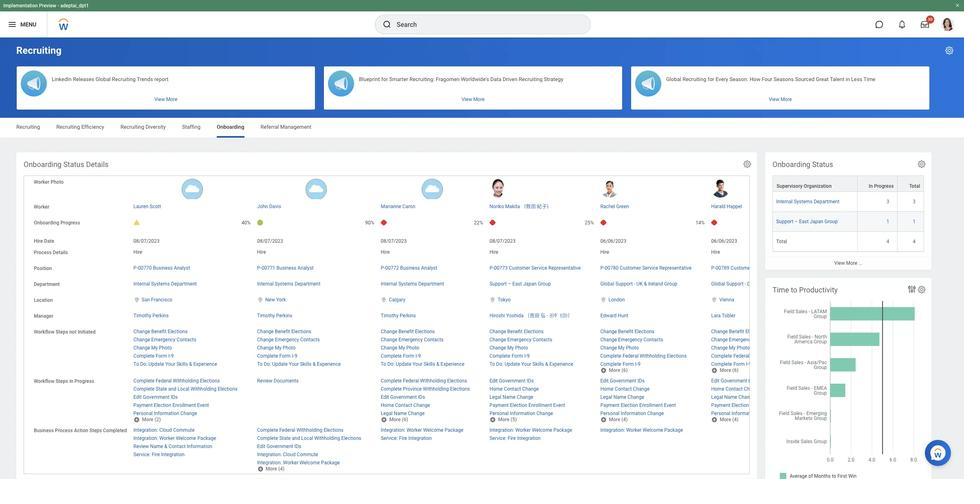 Task type: vqa. For each thing, say whether or not it's contained in the screenshot.


Task type: describe. For each thing, give the bounding box(es) containing it.
（牧田
[[522, 204, 536, 210]]

demo_f351.jpg image
[[601, 179, 620, 198]]

supervisory
[[777, 184, 803, 189]]

3 change my photo link from the left
[[381, 344, 420, 351]]

2 contacts from the left
[[300, 337, 320, 343]]

payment election enrollment event for more (4)
[[601, 403, 676, 409]]

（吉田
[[525, 313, 540, 319]]

view
[[835, 261, 845, 266]]

4 your from the left
[[522, 362, 532, 367]]

worker photo
[[34, 179, 64, 185]]

department for internal systems department link underneath p-00771 business analyst
[[295, 281, 321, 287]]

6 hire element from the left
[[712, 248, 721, 255]]

onboarding for onboarding
[[217, 124, 244, 130]]

change emergency contacts link for second the change my photo link from the left 'change benefit elections' "link"
[[257, 336, 320, 343]]

9 inside change benefit elections change emergency contacts change my photo complete federal withholding elections complete form i-9
[[749, 362, 752, 367]]

4 personal information change link from the left
[[712, 409, 775, 417]]

1 timothy from the left
[[134, 313, 151, 319]]

more for 'more (4)' dropdown button to the right
[[720, 417, 732, 423]]

adeptai_dpt1
[[60, 3, 89, 9]]

1 for from the left
[[382, 76, 388, 82]]

photo inside change benefit elections change emergency contacts change my photo complete federal withholding elections complete form i-9
[[737, 345, 750, 351]]

4 to do: update your skills & experience from the left
[[490, 362, 574, 367]]

rachel
[[601, 204, 616, 210]]

4 do: from the left
[[497, 362, 504, 367]]

talent
[[830, 76, 845, 82]]

0 horizontal spatial service: fire integration link
[[134, 451, 185, 458]]

2 hire element from the left
[[257, 248, 266, 255]]

complete province withholding elections link
[[381, 385, 470, 392]]

marianne caron
[[381, 204, 416, 210]]

onboarding progress
[[34, 220, 80, 226]]

election inside edit government ids home contact change legal name change payment election enrollment event personal information change
[[732, 403, 749, 409]]

marianne caron link
[[381, 202, 416, 210]]

3 timothy perkins from the left
[[381, 313, 416, 319]]

lauren scott
[[134, 204, 161, 210]]

province
[[403, 387, 422, 392]]

state for cloud
[[279, 436, 291, 442]]

1 horizontal spatial process
[[55, 428, 73, 434]]

2 08/07/2023 from the left
[[257, 239, 283, 244]]

1 4 button from the left
[[887, 239, 891, 245]]

3 do: from the left
[[388, 362, 395, 367]]

marianne
[[381, 204, 401, 210]]

2 1 button from the left
[[913, 219, 917, 225]]

change emergency contacts for 4th the change my photo link from the right
[[381, 337, 444, 343]]

systems for internal systems department link under supervisory organization
[[794, 199, 813, 205]]

1 timothy perkins link from the left
[[134, 312, 169, 319]]

seasons
[[774, 76, 794, 82]]

edit government ids for home contact change
[[381, 395, 425, 400]]

complete federal withholding elections link for payment election enrollment event
[[134, 377, 220, 384]]

5 benefit from the left
[[619, 329, 634, 335]]

london link
[[609, 296, 625, 303]]

harald happel
[[712, 204, 743, 210]]

global recruiting for every season: how four seasons sourced great talent in less time
[[667, 76, 876, 82]]

internal systems department link down p-00772 business analyst
[[381, 280, 444, 287]]

4 benefit from the left
[[508, 329, 523, 335]]

emergency inside change benefit elections change emergency contacts change my photo complete federal withholding elections complete form i-9
[[729, 337, 754, 343]]

package inside "items selected" list
[[198, 436, 216, 442]]

2 do: from the left
[[264, 362, 271, 367]]

4 hire element from the left
[[490, 248, 499, 255]]

dach
[[748, 281, 761, 287]]

business process action steps completed
[[34, 428, 127, 434]]

i- inside change benefit elections change emergency contacts change my photo complete federal withholding elections complete form i-9
[[746, 362, 749, 367]]

complete form i-9 link for to do: update your skills & experience link associated with second the change my photo link from the left
[[257, 352, 298, 359]]

name inside edit government ids home contact change legal name change payment election enrollment event personal information change
[[725, 395, 738, 400]]

2 horizontal spatial more (6)
[[720, 368, 739, 374]]

inbox large image
[[922, 20, 930, 29]]

analyst for p-00770 business analyst
[[174, 265, 190, 271]]

- right 弘
[[547, 313, 549, 319]]

00773
[[494, 265, 508, 271]]

san francisco
[[142, 297, 172, 303]]

2 change my photo from the left
[[257, 345, 296, 351]]

6 change my photo link from the left
[[712, 344, 750, 351]]

integration for left "service: fire integration" link
[[161, 452, 185, 458]]

change benefit elections change emergency contacts change my photo complete federal withholding elections complete form i-9
[[712, 329, 798, 367]]

more (2)
[[142, 417, 161, 423]]

new york link
[[265, 296, 286, 303]]

federal inside change benefit elections change emergency contacts change my photo complete federal withholding elections complete form i-9
[[734, 354, 750, 359]]

fire for middle "service: fire integration" link
[[399, 436, 407, 442]]

edward hunt
[[601, 313, 629, 319]]

p- for 00771
[[257, 265, 262, 271]]

4 update from the left
[[505, 362, 520, 367]]

internal systems department for internal systems department link under supervisory organization
[[777, 199, 840, 205]]

organization
[[804, 184, 832, 189]]

harald
[[712, 204, 726, 210]]

1 06/06/2023 from the left
[[601, 239, 627, 244]]

1 horizontal spatial details
[[86, 160, 109, 169]]

internal systems department link down p-00770 business analyst
[[134, 280, 197, 287]]

2 horizontal spatial more (6) button
[[712, 367, 740, 374]]

integration for middle "service: fire integration" link
[[409, 436, 432, 442]]

commute for the topmost the integration: cloud commute link
[[173, 428, 195, 434]]

service: fire integration for right "service: fire integration" link
[[490, 436, 541, 442]]

total button
[[898, 176, 924, 192]]

1 timothy perkins from the left
[[134, 313, 169, 319]]

0 vertical spatial process
[[34, 250, 52, 256]]

productivity
[[800, 286, 838, 294]]

initiated
[[78, 330, 96, 335]]

personal information change link for more (2)
[[134, 409, 197, 417]]

configure and view chart data image
[[908, 285, 917, 294]]

demo_f237.png image
[[490, 179, 509, 198]]

p-00772 business analyst link
[[381, 264, 438, 271]]

4 change emergency contacts from the left
[[490, 337, 553, 343]]

perkins for first timothy perkins "link" from right
[[400, 313, 416, 319]]

hire date
[[34, 239, 54, 244]]

personal for more (5)
[[490, 411, 509, 417]]

service for 00773
[[532, 265, 548, 271]]

3 hire element from the left
[[381, 248, 390, 255]]

2 4 button from the left
[[913, 239, 917, 245]]

2 your from the left
[[289, 362, 299, 367]]

makita
[[505, 204, 520, 210]]

more (6) button for complete province withholding elections
[[381, 417, 409, 423]]

san francisco link
[[142, 296, 172, 303]]

review for review name & contact information
[[134, 444, 149, 450]]

staffing
[[182, 124, 201, 130]]

withholding inside the complete province withholding elections link
[[423, 387, 449, 392]]

complete form i-9 link for to do: update your skills & experience link for 4th the change my photo link from the right
[[381, 352, 421, 359]]

4 change my photo from the left
[[490, 345, 528, 351]]

(6) for change emergency contacts
[[622, 368, 628, 374]]

hire up "00772"
[[381, 250, 390, 255]]

review documents
[[257, 378, 299, 384]]

support – east japan group link inside onboarding status element
[[777, 217, 838, 225]]

and for commute
[[292, 436, 300, 442]]

election for more (2)
[[154, 403, 171, 409]]

location image for new york
[[257, 297, 264, 303]]

more (2) button
[[134, 417, 162, 423]]

more (4) button for home contact change
[[601, 417, 629, 423]]

00789
[[716, 265, 730, 271]]

green
[[617, 204, 630, 210]]

p- for 00773
[[490, 265, 494, 271]]

diversity
[[146, 124, 166, 130]]

p-00773 customer service representative link
[[490, 264, 581, 271]]

recruiting efficiency
[[56, 124, 104, 130]]

change emergency contacts link for 'change benefit elections' "link" for 1st the change my photo link
[[134, 336, 196, 343]]

personal inside edit government ids home contact change legal name change payment election enrollment event personal information change
[[712, 411, 731, 417]]

5 change my photo from the left
[[601, 345, 639, 351]]

edit government ids for integration: cloud commute
[[257, 444, 302, 450]]

service for 00780
[[643, 265, 659, 271]]

payment inside edit government ids home contact change legal name change payment election enrollment event personal information change
[[712, 403, 731, 409]]

systems for internal systems department link underneath p-00771 business analyst
[[275, 281, 294, 287]]

hire up the "00773"
[[490, 250, 499, 255]]

3 contacts from the left
[[424, 337, 444, 343]]

3 experience from the left
[[441, 362, 465, 367]]

onboarding for onboarding status details
[[24, 160, 62, 169]]

review for review documents
[[257, 378, 273, 384]]

1 hire element from the left
[[134, 248, 142, 255]]

2 06/06/2023 from the left
[[712, 239, 738, 244]]

hire left date
[[34, 239, 43, 244]]

london
[[609, 297, 625, 303]]

skills for to do: update your skills & experience link for 4th the change my photo link from the right complete form i-9 link
[[424, 362, 435, 367]]

4 08/07/2023 from the left
[[490, 239, 516, 244]]

recruiting:
[[410, 76, 435, 82]]

onboarding status element
[[766, 152, 932, 270]]

p-00780 customer service representative
[[601, 265, 692, 271]]

documents
[[274, 378, 299, 384]]

skills for to do: update your skills & experience link corresponding to 1st the change my photo link's complete form i-9 link
[[177, 362, 188, 367]]

4 to do: update your skills & experience link from the left
[[490, 360, 574, 367]]

benefit inside change benefit elections change emergency contacts change my photo complete federal withholding elections complete form i-9
[[729, 329, 745, 335]]

global support - dach group link
[[712, 280, 775, 287]]

legal name change for (5)
[[490, 395, 534, 400]]

change benefit elections link for second the change my photo link from the left
[[257, 327, 311, 335]]

ireland
[[649, 281, 663, 287]]

p-00770 business analyst link
[[134, 264, 190, 271]]

4 experience from the left
[[550, 362, 574, 367]]

2 benefit from the left
[[275, 329, 290, 335]]

internal systems department link down p-00771 business analyst
[[257, 280, 321, 287]]

harald_happel.jpg image
[[712, 179, 730, 198]]

driven
[[503, 76, 518, 82]]

紀子）
[[537, 204, 552, 210]]

status for onboarding status details
[[63, 160, 84, 169]]

progress for onboarding progress
[[61, 220, 80, 226]]

complete state and local withholding elections link for enrollment
[[134, 385, 238, 392]]

2 to from the left
[[257, 362, 263, 367]]

complete state and local withholding elections for enrollment
[[134, 387, 238, 392]]

2 horizontal spatial more (4) button
[[712, 417, 740, 423]]

justify image
[[7, 20, 17, 29]]

efficiency
[[81, 124, 104, 130]]

update for 4th the change my photo link from the right
[[396, 362, 412, 367]]

complete province withholding elections
[[381, 387, 470, 392]]

event inside edit government ids home contact change legal name change payment election enrollment event personal information change
[[775, 403, 787, 409]]

department up location
[[34, 282, 60, 288]]

0 vertical spatial integration: cloud commute link
[[134, 426, 195, 434]]

00771
[[262, 265, 275, 271]]

withholding inside change benefit elections change emergency contacts change my photo complete federal withholding elections complete form i-9
[[751, 354, 777, 359]]

1 vertical spatial integration: cloud commute
[[257, 452, 318, 458]]

5 contacts from the left
[[644, 337, 664, 343]]

emergency for complete form i-9 link associated with to do: update your skills & experience link associated with second the change my photo link from the left
[[275, 337, 299, 343]]

hiroshi yoshida （吉田 弘 - ﾖｼﾀﾞ ﾋﾛｼ）
[[490, 313, 573, 319]]

p-00773 customer service representative
[[490, 265, 581, 271]]

east for support – east japan group link in the onboarding status element
[[800, 219, 809, 225]]

more (5) button
[[490, 417, 518, 423]]

complete federal withholding elections link for integration: cloud commute
[[257, 426, 344, 434]]

tokyo link
[[498, 296, 511, 303]]

japan for leftmost support – east japan group link
[[524, 281, 537, 287]]

more for more (5) dropdown button
[[498, 417, 510, 423]]

support – east japan group for support – east japan group link in the onboarding status element
[[777, 219, 838, 225]]

name for payment election enrollment event link associated with more (5)
[[503, 395, 516, 400]]

internal for internal systems department link below p-00772 business analyst
[[381, 281, 397, 287]]

rachel green link
[[601, 202, 630, 210]]

noriko
[[490, 204, 504, 210]]

change benefit elections for second the change my photo link from the right
[[601, 329, 655, 335]]

election for more (4)
[[621, 403, 639, 409]]

time inside button
[[864, 76, 876, 82]]

supervisory organization
[[777, 184, 832, 189]]

location image for calgary
[[381, 297, 388, 303]]

row containing supervisory organization
[[773, 176, 925, 192]]

systems for internal systems department link below p-00770 business analyst
[[151, 281, 170, 287]]

1 benefit from the left
[[151, 329, 167, 335]]

1 to from the left
[[134, 362, 139, 367]]

configure onboarding status image
[[918, 160, 927, 169]]

photo for second the change my photo link from the left
[[283, 345, 296, 351]]

1 for 1st 1 button from the right
[[913, 219, 916, 225]]

department for internal systems department link under supervisory organization
[[814, 199, 840, 205]]

more for 'more (4)' dropdown button corresponding to complete state and local withholding elections
[[266, 467, 277, 472]]

30 button
[[917, 15, 935, 33]]

steps for in
[[56, 379, 68, 385]]

configure time to productivity image
[[918, 285, 927, 294]]

1 08/07/2023 from the left
[[134, 239, 160, 244]]

integration: cloud commute inside "items selected" list
[[134, 428, 195, 434]]

harald happel link
[[712, 202, 743, 210]]

2 horizontal spatial service: fire integration link
[[490, 434, 541, 442]]

recruiting main content
[[0, 38, 965, 480]]

2 change my photo link from the left
[[257, 344, 296, 351]]

season:
[[730, 76, 749, 82]]

90%
[[365, 220, 374, 226]]

onboarding for onboarding progress
[[34, 220, 59, 226]]

department for internal systems department link below p-00770 business analyst
[[171, 281, 197, 287]]

government inside edit government ids home contact change legal name change payment election enrollment event personal information change
[[721, 378, 748, 384]]

my for 3rd the change my photo link from the right
[[508, 345, 514, 351]]

– inside onboarding status element
[[795, 219, 798, 225]]

p- for 00770
[[134, 265, 138, 271]]

workflow steps not initiated
[[34, 330, 96, 335]]

john davis link
[[257, 202, 281, 210]]

4 change my photo link from the left
[[490, 344, 528, 351]]

federal for home contact change
[[403, 378, 419, 384]]

payment for more (2)
[[134, 403, 153, 409]]

4 change benefit elections from the left
[[490, 329, 544, 335]]

supervisory organization button
[[773, 176, 858, 192]]

2 horizontal spatial more (4)
[[720, 417, 739, 423]]

event for (4)
[[664, 403, 676, 409]]

not
[[69, 330, 77, 335]]

report
[[154, 76, 169, 82]]

east for leftmost support – east japan group link
[[513, 281, 522, 287]]

5 change my photo link from the left
[[601, 344, 639, 351]]

ﾋﾛｼ）
[[561, 313, 573, 319]]

6 change emergency contacts link from the left
[[712, 336, 775, 343]]

less
[[852, 76, 863, 82]]

search image
[[382, 20, 392, 29]]

1 for second 1 button from the right
[[887, 219, 890, 225]]

3 your from the left
[[413, 362, 423, 367]]

4 change benefit elections link from the left
[[490, 327, 544, 335]]

2 timothy perkins link from the left
[[257, 312, 292, 319]]

0 horizontal spatial support – east japan group link
[[490, 280, 551, 287]]

more for right more (6) dropdown button
[[720, 368, 732, 374]]

2 timothy perkins from the left
[[257, 313, 292, 319]]

(2)
[[155, 417, 161, 423]]

location
[[34, 298, 53, 303]]

p-00771 business analyst link
[[257, 264, 314, 271]]

steps for not
[[56, 330, 68, 335]]

update for 1st the change my photo link
[[149, 362, 164, 367]]

tab list inside recruiting main content
[[8, 118, 957, 138]]

uk
[[637, 281, 643, 287]]

5 hire element from the left
[[601, 248, 610, 255]]

25%
[[585, 220, 594, 226]]

blueprint for smarter recruiting: fragomen worldwide's data driven recruiting strategy button
[[324, 66, 623, 110]]

information for more (4)
[[621, 411, 647, 417]]

complete federal withholding elections for integration: cloud commute
[[257, 428, 344, 434]]

analyst for p-00771 business analyst
[[298, 265, 314, 271]]

new
[[265, 297, 275, 303]]

3 08/07/2023 from the left
[[381, 239, 407, 244]]

p- for 00789
[[712, 265, 716, 271]]

0 horizontal spatial home contact change
[[381, 403, 430, 409]]

emergency for to do: update your skills & experience link for 4th the change my photo link from the right complete form i-9 link
[[399, 337, 423, 343]]

1 horizontal spatial service: fire integration link
[[381, 434, 432, 442]]

business for 00772
[[400, 265, 420, 271]]

service: for middle "service: fire integration" link
[[381, 436, 398, 442]]

lara
[[712, 313, 721, 319]]

workflow for workflow steps not initiated
[[34, 330, 54, 335]]

4 contacts from the left
[[533, 337, 553, 343]]

change emergency contacts for second the change my photo link from the right
[[601, 337, 664, 343]]

edit government ids home contact change legal name change payment election enrollment event personal information change
[[712, 378, 787, 417]]

1 vertical spatial details
[[53, 250, 68, 256]]



Task type: locate. For each thing, give the bounding box(es) containing it.
change emergency contacts for 1st the change my photo link
[[134, 337, 196, 343]]

4 event from the left
[[775, 403, 787, 409]]

location image left new
[[257, 297, 264, 303]]

6 change benefit elections link from the left
[[712, 327, 766, 335]]

- left uk on the bottom right of page
[[634, 281, 636, 287]]

1 vertical spatial in
[[69, 379, 73, 385]]

1
[[887, 219, 890, 225], [913, 219, 916, 225]]

support – east japan group inside onboarding status details element
[[490, 281, 551, 287]]

to do: update your skills & experience link for 4th the change my photo link from the right
[[381, 360, 465, 367]]

1 vertical spatial workflow
[[34, 379, 54, 385]]

– inside onboarding status details element
[[508, 281, 512, 287]]

service right the "00773"
[[532, 265, 548, 271]]

9 for to do: update your skills & experience link for 4th the change my photo link from the right complete form i-9 link
[[418, 354, 421, 359]]

1 vertical spatial complete state and local withholding elections
[[257, 436, 361, 442]]

internal down 00771
[[257, 281, 274, 287]]

cloud for the rightmost the integration: cloud commute link
[[283, 452, 296, 458]]

hire element up 00780
[[601, 248, 610, 255]]

change benefit elections link down calgary
[[381, 327, 435, 335]]

4 election from the left
[[732, 403, 749, 409]]

1 horizontal spatial integration: cloud commute link
[[257, 451, 318, 458]]

to do: update your skills & experience link for second the change my photo link from the left
[[257, 360, 341, 367]]

hire up 00771
[[257, 250, 266, 255]]

department
[[814, 199, 840, 205], [171, 281, 197, 287], [295, 281, 321, 287], [419, 281, 444, 287], [34, 282, 60, 288]]

0 vertical spatial cloud
[[159, 428, 172, 434]]

home
[[490, 387, 503, 392], [601, 387, 614, 392], [712, 387, 725, 392], [381, 403, 394, 409]]

3 location image from the left
[[601, 297, 607, 303]]

change benefit elections down york
[[257, 329, 311, 335]]

0 horizontal spatial details
[[53, 250, 68, 256]]

2 update from the left
[[272, 362, 288, 367]]

group down p-00773 customer service representative
[[538, 281, 551, 287]]

3 timothy perkins link from the left
[[381, 312, 416, 319]]

0 vertical spatial commute
[[173, 428, 195, 434]]

service up dach
[[754, 265, 769, 271]]

personal information change link for more (5)
[[490, 409, 553, 417]]

support inside onboarding status element
[[777, 219, 794, 225]]

1 3 button from the left
[[887, 199, 891, 205]]

home contact change link
[[490, 385, 539, 392], [601, 385, 650, 392], [712, 385, 761, 392], [381, 401, 430, 409]]

customer inside 'p-00780 customer service representative' link
[[620, 265, 641, 271]]

1 horizontal spatial timothy perkins link
[[257, 312, 292, 319]]

3 my from the left
[[399, 345, 405, 351]]

commute
[[173, 428, 195, 434], [297, 452, 318, 458]]

internal systems department for internal systems department link below p-00772 business analyst
[[381, 281, 444, 287]]

review inside "items selected" list
[[134, 444, 149, 450]]

japan inside onboarding status details element
[[524, 281, 537, 287]]

personal information change link for more (4)
[[601, 409, 664, 417]]

1 vertical spatial total
[[777, 239, 788, 245]]

p-00780 customer service representative link
[[601, 264, 692, 271]]

customer right the "00773"
[[509, 265, 531, 271]]

information for more (2)
[[154, 411, 179, 417]]

onboarding status details
[[24, 160, 109, 169]]

1 status from the left
[[63, 160, 84, 169]]

integration inside "items selected" list
[[161, 452, 185, 458]]

do:
[[140, 362, 147, 367], [264, 362, 271, 367], [388, 362, 395, 367], [497, 362, 504, 367]]

3 button down total popup button
[[913, 199, 917, 205]]

1 horizontal spatial time
[[864, 76, 876, 82]]

1 horizontal spatial analyst
[[298, 265, 314, 271]]

and
[[168, 387, 176, 392], [292, 436, 300, 442]]

department down organization
[[814, 199, 840, 205]]

federal for integration: cloud commute
[[279, 428, 295, 434]]

5 change benefit elections from the left
[[601, 329, 655, 335]]

3 down the in progress
[[887, 199, 890, 205]]

2 representative from the left
[[660, 265, 692, 271]]

total
[[910, 184, 921, 189], [777, 239, 788, 245]]

1 change emergency contacts link from the left
[[134, 336, 196, 343]]

2 3 button from the left
[[913, 199, 917, 205]]

timothy perkins link down san
[[134, 312, 169, 319]]

service: fire integration inside "items selected" list
[[134, 452, 185, 458]]

support – east japan group link up 0%
[[777, 217, 838, 225]]

review left documents
[[257, 378, 273, 384]]

update for second the change my photo link from the left
[[272, 362, 288, 367]]

6 p- from the left
[[712, 265, 716, 271]]

3 change my photo from the left
[[381, 345, 420, 351]]

06/06/2023 up 00789
[[712, 239, 738, 244]]

for left smarter
[[382, 76, 388, 82]]

to do: update your skills & experience for second the change my photo link from the left
[[257, 362, 341, 367]]

5 change benefit elections link from the left
[[601, 327, 655, 335]]

0 horizontal spatial local
[[178, 387, 189, 392]]

more for more (6) dropdown button associated with complete province withholding elections
[[390, 417, 401, 423]]

3 p- from the left
[[381, 265, 385, 271]]

complete
[[134, 354, 155, 359], [257, 354, 278, 359], [381, 354, 402, 359], [490, 354, 511, 359], [601, 354, 622, 359], [712, 354, 733, 359], [601, 362, 622, 367], [712, 362, 733, 367], [134, 378, 155, 384], [381, 378, 402, 384], [134, 387, 155, 392], [381, 387, 402, 392], [257, 428, 278, 434], [257, 436, 278, 442]]

onboarding up date
[[34, 220, 59, 226]]

payment election enrollment event for more (5)
[[490, 403, 565, 409]]

Search Workday  search field
[[397, 15, 574, 33]]

customer up global support - uk & ireland group link
[[620, 265, 641, 271]]

1 vertical spatial state
[[279, 436, 291, 442]]

group right ireland at the bottom right of page
[[665, 281, 678, 287]]

position
[[34, 266, 52, 272]]

6 benefit from the left
[[729, 329, 745, 335]]

0 horizontal spatial customer
[[509, 265, 531, 271]]

hire element
[[134, 248, 142, 255], [257, 248, 266, 255], [381, 248, 390, 255], [490, 248, 499, 255], [601, 248, 610, 255], [712, 248, 721, 255]]

complete federal withholding elections link
[[601, 352, 687, 359], [712, 352, 798, 359], [134, 377, 220, 384], [381, 377, 467, 384], [257, 426, 344, 434]]

notifications large image
[[899, 20, 907, 29]]

2 vertical spatial steps
[[89, 428, 102, 434]]

0 vertical spatial total
[[910, 184, 921, 189]]

2 enrollment from the left
[[529, 403, 552, 409]]

systems up 'san francisco' link
[[151, 281, 170, 287]]

1 personal from the left
[[134, 411, 153, 417]]

legal name change
[[490, 395, 534, 400], [601, 395, 645, 400], [381, 411, 425, 417]]

more (4) for home contact change
[[609, 417, 628, 423]]

contacts inside change benefit elections change emergency contacts change my photo complete federal withholding elections complete form i-9
[[755, 337, 775, 343]]

0 horizontal spatial for
[[382, 76, 388, 82]]

japan
[[810, 219, 824, 225], [524, 281, 537, 287]]

total inside popup button
[[910, 184, 921, 189]]

blueprint for smarter recruiting: fragomen worldwide's data driven recruiting strategy
[[359, 76, 564, 82]]

my inside change benefit elections change emergency contacts change my photo complete federal withholding elections complete form i-9
[[729, 345, 736, 351]]

more (6) for complete province withholding elections
[[390, 417, 408, 423]]

items selected list
[[134, 327, 230, 368], [257, 327, 354, 368], [381, 327, 478, 368], [490, 327, 587, 367], [601, 327, 700, 368], [712, 327, 811, 367], [134, 377, 251, 417], [381, 377, 483, 417], [490, 377, 579, 417], [601, 377, 689, 417], [712, 377, 800, 417], [134, 426, 229, 458], [257, 426, 374, 467], [381, 426, 477, 442], [490, 426, 586, 442]]

1 vertical spatial steps
[[56, 379, 68, 385]]

1 4 from the left
[[887, 239, 890, 245]]

customer up global support - dach group link
[[731, 265, 752, 271]]

welcome inside "items selected" list
[[176, 436, 196, 442]]

5 emergency from the left
[[619, 337, 643, 343]]

more inside onboarding status element
[[847, 261, 858, 266]]

package
[[445, 428, 464, 434], [554, 428, 573, 434], [665, 428, 684, 434], [198, 436, 216, 442], [321, 460, 340, 466]]

completed
[[103, 428, 127, 434]]

trends
[[137, 76, 153, 82]]

row
[[773, 176, 925, 192], [773, 192, 925, 212], [773, 212, 925, 232], [773, 232, 925, 252]]

ids inside edit government ids home contact change legal name change payment election enrollment event personal information change
[[749, 378, 756, 384]]

perkins
[[153, 313, 169, 319], [276, 313, 292, 319], [400, 313, 416, 319]]

benefit down hunt
[[619, 329, 634, 335]]

1 horizontal spatial and
[[292, 436, 300, 442]]

1 vertical spatial east
[[513, 281, 522, 287]]

0 horizontal spatial 1 button
[[887, 219, 891, 225]]

linkedin releases global recruiting trends report button
[[17, 66, 315, 110]]

p-00789 customer service associate
[[712, 265, 792, 271]]

08/07/2023 up 00771
[[257, 239, 283, 244]]

0 horizontal spatial more (6) button
[[381, 417, 409, 423]]

1 personal information change link from the left
[[134, 409, 197, 417]]

change emergency contacts link for second the change my photo link from the right 'change benefit elections' "link"
[[601, 336, 664, 343]]

perkins for third timothy perkins "link" from the right
[[153, 313, 169, 319]]

1 horizontal spatial cloud
[[283, 452, 296, 458]]

fire
[[399, 436, 407, 442], [508, 436, 516, 442], [152, 452, 160, 458]]

2 personal information change link from the left
[[490, 409, 553, 417]]

department down p-00770 business analyst
[[171, 281, 197, 287]]

3 change emergency contacts from the left
[[381, 337, 444, 343]]

election for more (5)
[[510, 403, 528, 409]]

internal systems department down p-00771 business analyst
[[257, 281, 321, 287]]

2 emergency from the left
[[275, 337, 299, 343]]

1 button down total popup button
[[913, 219, 917, 225]]

0 horizontal spatial 06/06/2023
[[601, 239, 627, 244]]

0 horizontal spatial complete state and local withholding elections
[[134, 387, 238, 392]]

40%
[[242, 220, 251, 226]]

0 vertical spatial support – east japan group link
[[777, 217, 838, 225]]

japan up 0%
[[810, 219, 824, 225]]

3 to do: update your skills & experience from the left
[[381, 362, 465, 367]]

commute inside "items selected" list
[[173, 428, 195, 434]]

1 horizontal spatial location image
[[257, 297, 264, 303]]

4 p- from the left
[[490, 265, 494, 271]]

(4) for home contact change
[[622, 417, 628, 423]]

time left 'to'
[[773, 286, 790, 294]]

worker inside "items selected" list
[[159, 436, 175, 442]]

cloud for the topmost the integration: cloud commute link
[[159, 428, 172, 434]]

3 election from the left
[[621, 403, 639, 409]]

in inside button
[[846, 76, 850, 82]]

2 for from the left
[[708, 76, 715, 82]]

1 horizontal spatial status
[[813, 160, 834, 169]]

complete federal withholding elections link for home contact change
[[381, 377, 467, 384]]

1 your from the left
[[165, 362, 175, 367]]

hire element up 00770 at the bottom left
[[134, 248, 142, 255]]

4 to from the left
[[490, 362, 495, 367]]

p- for 00780
[[601, 265, 605, 271]]

- for adeptai_dpt1
[[58, 3, 59, 9]]

- left dach
[[745, 281, 747, 287]]

benefit down york
[[275, 329, 290, 335]]

p- for 00772
[[381, 265, 385, 271]]

integration: worker welcome package
[[381, 428, 464, 434], [490, 428, 573, 434], [601, 428, 684, 434], [134, 436, 216, 442], [257, 460, 340, 466]]

calgary
[[389, 297, 406, 303]]

0 horizontal spatial timothy
[[134, 313, 151, 319]]

group right dach
[[762, 281, 775, 287]]

1 location image from the left
[[134, 297, 140, 303]]

local for commute
[[301, 436, 313, 442]]

location image left san
[[134, 297, 140, 303]]

1 horizontal spatial –
[[795, 219, 798, 225]]

2 horizontal spatial fire
[[508, 436, 516, 442]]

1 change benefit elections from the left
[[134, 329, 188, 335]]

3 update from the left
[[396, 362, 412, 367]]

fragomen
[[436, 76, 460, 82]]

2 payment election enrollment event link from the left
[[490, 401, 565, 409]]

internal systems department down p-00772 business analyst
[[381, 281, 444, 287]]

0 vertical spatial steps
[[56, 330, 68, 335]]

1 representative from the left
[[549, 265, 581, 271]]

enrollment for more (2)
[[173, 403, 196, 409]]

1 do: from the left
[[140, 362, 147, 367]]

group inside "row"
[[825, 219, 838, 225]]

弘
[[541, 313, 546, 319]]

1 horizontal spatial legal name change
[[490, 395, 534, 400]]

department inside "row"
[[814, 199, 840, 205]]

support left uk on the bottom right of page
[[616, 281, 633, 287]]

p-00772 business analyst
[[381, 265, 438, 271]]

hire element up the "00773"
[[490, 248, 499, 255]]

–
[[795, 219, 798, 225], [508, 281, 512, 287]]

1 horizontal spatial in
[[846, 76, 850, 82]]

1 horizontal spatial service
[[643, 265, 659, 271]]

how
[[750, 76, 761, 82]]

1 vertical spatial and
[[292, 436, 300, 442]]

more for more (2) dropdown button on the left
[[142, 417, 154, 423]]

review down more (2) dropdown button on the left
[[134, 444, 149, 450]]

commute for the rightmost the integration: cloud commute link
[[297, 452, 318, 458]]

2 horizontal spatial (4)
[[733, 417, 739, 423]]

tobler
[[722, 313, 736, 319]]

support down the "00773"
[[490, 281, 507, 287]]

2 horizontal spatial (6)
[[733, 368, 739, 374]]

0 horizontal spatial integration: cloud commute
[[134, 428, 195, 434]]

internal for internal systems department link underneath p-00771 business analyst
[[257, 281, 274, 287]]

information inside edit government ids home contact change legal name change payment election enrollment event personal information change
[[732, 411, 757, 417]]

edit government ids
[[490, 378, 534, 384], [601, 378, 645, 384], [134, 395, 178, 400], [381, 395, 425, 400], [257, 444, 302, 450]]

0 horizontal spatial integration
[[161, 452, 185, 458]]

2 row from the top
[[773, 192, 925, 212]]

east inside "row"
[[800, 219, 809, 225]]

manager
[[34, 314, 53, 319]]

2 horizontal spatial service
[[754, 265, 769, 271]]

hiroshi
[[490, 313, 505, 319]]

1 workflow from the top
[[34, 330, 54, 335]]

status up worker photo
[[63, 160, 84, 169]]

p-
[[134, 265, 138, 271], [257, 265, 262, 271], [381, 265, 385, 271], [490, 265, 494, 271], [601, 265, 605, 271], [712, 265, 716, 271]]

hire element up "00772"
[[381, 248, 390, 255]]

0 vertical spatial complete state and local withholding elections
[[134, 387, 238, 392]]

internal for internal systems department link below p-00770 business analyst
[[134, 281, 150, 287]]

form inside change benefit elections change emergency contacts change my photo complete federal withholding elections complete form i-9
[[734, 362, 745, 367]]

1 horizontal spatial 06/06/2023
[[712, 239, 738, 244]]

time right "less"
[[864, 76, 876, 82]]

2 my from the left
[[275, 345, 282, 351]]

total element
[[777, 237, 788, 245]]

0 horizontal spatial 3
[[887, 199, 890, 205]]

state for election
[[156, 387, 167, 392]]

group for global support - dach group link
[[762, 281, 775, 287]]

onboarding up supervisory
[[773, 160, 811, 169]]

4 payment election enrollment event link from the left
[[712, 401, 787, 409]]

tab list containing recruiting
[[8, 118, 957, 138]]

1 horizontal spatial 1 button
[[913, 219, 917, 225]]

4 payment from the left
[[712, 403, 731, 409]]

1 event from the left
[[197, 403, 209, 409]]

menu banner
[[0, 0, 965, 38]]

internal for internal systems department link under supervisory organization
[[777, 199, 793, 205]]

service up ireland at the bottom right of page
[[643, 265, 659, 271]]

4
[[887, 239, 890, 245], [913, 239, 916, 245]]

internal systems department for internal systems department link underneath p-00771 business analyst
[[257, 281, 321, 287]]

1 horizontal spatial more (4)
[[609, 417, 628, 423]]

configure onboarding status details image
[[743, 160, 752, 169]]

payment election enrollment event link
[[134, 401, 209, 409], [490, 401, 565, 409], [601, 401, 676, 409], [712, 401, 787, 409]]

- inside the menu banner
[[58, 3, 59, 9]]

1 1 button from the left
[[887, 219, 891, 225]]

1 horizontal spatial support – east japan group link
[[777, 217, 838, 225]]

3 skills from the left
[[424, 362, 435, 367]]

time to productivity
[[773, 286, 838, 294]]

onboarding status details element
[[16, 152, 814, 480]]

location image left calgary
[[381, 297, 388, 303]]

review name & contact information link
[[134, 443, 212, 450]]

internal inside onboarding status element
[[777, 199, 793, 205]]

hire up 00770 at the bottom left
[[134, 250, 142, 255]]

- for uk
[[634, 281, 636, 287]]

personal for more (2)
[[134, 411, 153, 417]]

my for 4th the change my photo link from the right
[[399, 345, 405, 351]]

name
[[503, 395, 516, 400], [614, 395, 627, 400], [725, 395, 738, 400], [394, 411, 407, 417], [150, 444, 163, 450]]

0 horizontal spatial cloud
[[159, 428, 172, 434]]

3 to from the left
[[381, 362, 387, 367]]

service inside 'p-00780 customer service representative' link
[[643, 265, 659, 271]]

representative for p-00780 customer service representative
[[660, 265, 692, 271]]

integration: cloud commute link
[[134, 426, 195, 434], [257, 451, 318, 458]]

internal systems department inside onboarding status element
[[777, 199, 840, 205]]

1 personal information change from the left
[[134, 411, 197, 417]]

time to productivity element
[[766, 278, 932, 480]]

vienna link
[[720, 296, 735, 303]]

enrollment inside edit government ids home contact change legal name change payment election enrollment event personal information change
[[751, 403, 774, 409]]

9 for complete form i-9 link corresponding to 1st to do: update your skills & experience link from right
[[527, 354, 530, 359]]

progress inside popup button
[[875, 184, 894, 189]]

2 personal from the left
[[490, 411, 509, 417]]

0 vertical spatial details
[[86, 160, 109, 169]]

federal
[[623, 354, 639, 359], [734, 354, 750, 359], [156, 378, 172, 384], [403, 378, 419, 384], [279, 428, 295, 434]]

service: for left "service: fire integration" link
[[134, 452, 151, 458]]

1 p- from the left
[[134, 265, 138, 271]]

0 horizontal spatial timothy perkins
[[134, 313, 169, 319]]

3 payment election enrollment event from the left
[[601, 403, 676, 409]]

photo for 3rd the change my photo link from the right
[[515, 345, 528, 351]]

business
[[153, 265, 173, 271], [277, 265, 296, 271], [400, 265, 420, 271], [34, 428, 54, 434]]

service inside p-00789 customer service associate link
[[754, 265, 769, 271]]

(4) for complete state and local withholding elections
[[278, 467, 285, 472]]

ids
[[527, 378, 534, 384], [638, 378, 645, 384], [749, 378, 756, 384], [171, 395, 178, 400], [418, 395, 425, 400], [295, 444, 302, 450]]

p-00789 customer service associate link
[[712, 264, 792, 271]]

global recruiting for every season: how four seasons sourced great talent in less time button
[[632, 66, 930, 110]]

1 vertical spatial progress
[[61, 220, 80, 226]]

support
[[777, 219, 794, 225], [490, 281, 507, 287], [616, 281, 633, 287], [727, 281, 744, 287]]

0 horizontal spatial –
[[508, 281, 512, 287]]

internal systems department link
[[777, 197, 840, 205], [134, 280, 197, 287], [257, 280, 321, 287], [381, 280, 444, 287]]

benefit down 'san francisco'
[[151, 329, 167, 335]]

2 p- from the left
[[257, 265, 262, 271]]

location image left vienna on the bottom right of page
[[712, 297, 718, 303]]

- right "preview"
[[58, 3, 59, 9]]

1 contacts from the left
[[177, 337, 196, 343]]

calgary link
[[389, 296, 406, 303]]

systems down supervisory organization
[[794, 199, 813, 205]]

my
[[151, 345, 158, 351], [275, 345, 282, 351], [399, 345, 405, 351], [508, 345, 514, 351], [619, 345, 625, 351], [729, 345, 736, 351]]

1 horizontal spatial personal information change
[[490, 411, 553, 417]]

0 horizontal spatial east
[[513, 281, 522, 287]]

payment election enrollment event link for more (5)
[[490, 401, 565, 409]]

change my photo
[[134, 345, 172, 351], [257, 345, 296, 351], [381, 345, 420, 351], [490, 345, 528, 351], [601, 345, 639, 351]]

emergency for to do: update your skills & experience link corresponding to 1st the change my photo link's complete form i-9 link
[[151, 337, 176, 343]]

change benefit elections down yoshida
[[490, 329, 544, 335]]

2 horizontal spatial home contact change
[[601, 387, 650, 392]]

and for enrollment
[[168, 387, 176, 392]]

3 button down the in progress
[[887, 199, 891, 205]]

service
[[532, 265, 548, 271], [643, 265, 659, 271], [754, 265, 769, 271]]

00780
[[605, 265, 619, 271]]

4 enrollment from the left
[[751, 403, 774, 409]]

3
[[887, 199, 890, 205], [913, 199, 916, 205]]

1 horizontal spatial more (6) button
[[601, 367, 629, 374]]

more (4) button
[[601, 417, 629, 423], [712, 417, 740, 423], [257, 466, 285, 473]]

location image
[[381, 297, 388, 303], [490, 297, 496, 303], [601, 297, 607, 303], [712, 297, 718, 303]]

9
[[171, 354, 174, 359], [295, 354, 298, 359], [418, 354, 421, 359], [527, 354, 530, 359], [638, 362, 641, 367], [749, 362, 752, 367]]

2 payment election enrollment event from the left
[[490, 403, 565, 409]]

0 horizontal spatial (6)
[[402, 417, 408, 423]]

items selected list containing integration: cloud commute
[[134, 426, 229, 458]]

location image
[[134, 297, 140, 303], [257, 297, 264, 303]]

22%
[[474, 220, 483, 226]]

perkins down francisco
[[153, 313, 169, 319]]

1 horizontal spatial complete state and local withholding elections
[[257, 436, 361, 442]]

1 horizontal spatial timothy
[[257, 313, 275, 319]]

global for global support - uk & ireland group
[[601, 281, 615, 287]]

details down date
[[53, 250, 68, 256]]

change
[[134, 329, 150, 335], [257, 329, 274, 335], [381, 329, 398, 335], [490, 329, 506, 335], [601, 329, 617, 335], [712, 329, 728, 335], [134, 337, 150, 343], [257, 337, 274, 343], [381, 337, 398, 343], [490, 337, 506, 343], [601, 337, 617, 343], [712, 337, 728, 343], [134, 345, 150, 351], [257, 345, 274, 351], [381, 345, 398, 351], [490, 345, 506, 351], [601, 345, 617, 351], [712, 345, 728, 351], [523, 387, 539, 392], [633, 387, 650, 392], [744, 387, 761, 392], [517, 395, 534, 400], [628, 395, 645, 400], [739, 395, 756, 400], [414, 403, 430, 409], [181, 411, 197, 417], [408, 411, 425, 417], [537, 411, 553, 417], [648, 411, 664, 417], [759, 411, 775, 417]]

(6) for complete province withholding elections
[[402, 417, 408, 423]]

1 change my photo from the left
[[134, 345, 172, 351]]

business left the action
[[34, 428, 54, 434]]

complete form i-9
[[134, 354, 174, 359], [257, 354, 298, 359], [381, 354, 421, 359], [490, 354, 530, 359], [601, 362, 641, 367]]

2 timothy from the left
[[257, 313, 275, 319]]

2 skills from the left
[[300, 362, 312, 367]]

fire inside "items selected" list
[[152, 452, 160, 458]]

5 change emergency contacts from the left
[[601, 337, 664, 343]]

3 down total popup button
[[913, 199, 916, 205]]

for
[[382, 76, 388, 82], [708, 76, 715, 82]]

support – east japan group down p-00773 customer service representative
[[490, 281, 551, 287]]

benefit down yoshida
[[508, 329, 523, 335]]

change benefit elections link down york
[[257, 327, 311, 335]]

in
[[846, 76, 850, 82], [69, 379, 73, 385]]

group for support – east japan group link in the onboarding status element
[[825, 219, 838, 225]]

customer for 00773
[[509, 265, 531, 271]]

customer inside p-00773 customer service representative link
[[509, 265, 531, 271]]

1 horizontal spatial more (4) button
[[601, 417, 629, 423]]

1 horizontal spatial 4
[[913, 239, 916, 245]]

change benefit elections link down hunt
[[601, 327, 655, 335]]

legal
[[490, 395, 502, 400], [601, 395, 613, 400], [712, 395, 724, 400], [381, 411, 393, 417]]

1 horizontal spatial 3 button
[[913, 199, 917, 205]]

payment election enrollment event link for more (4)
[[601, 401, 676, 409]]

emergency for complete form i-9 link corresponding to 1st to do: update your skills & experience link from right
[[508, 337, 532, 343]]

department down p-00771 business analyst
[[295, 281, 321, 287]]

3 payment election enrollment event link from the left
[[601, 401, 676, 409]]

1 vertical spatial commute
[[297, 452, 318, 458]]

3 change emergency contacts link from the left
[[381, 336, 444, 343]]

0 horizontal spatial complete state and local withholding elections link
[[134, 385, 238, 392]]

support – east japan group inside onboarding status element
[[777, 219, 838, 225]]

home inside edit government ids home contact change legal name change payment election enrollment event personal information change
[[712, 387, 725, 392]]

1 horizontal spatial total
[[910, 184, 921, 189]]

1 experience from the left
[[193, 362, 217, 367]]

profile logan mcneil image
[[942, 18, 955, 33]]

1 horizontal spatial local
[[301, 436, 313, 442]]

1 change my photo link from the left
[[134, 344, 172, 351]]

change benefit elections for 4th the change my photo link from the right
[[381, 329, 435, 335]]

2 horizontal spatial timothy perkins link
[[381, 312, 416, 319]]

support – east japan group link down p-00773 customer service representative
[[490, 280, 551, 287]]

row containing internal systems department
[[773, 192, 925, 212]]

sourced
[[796, 76, 815, 82]]

name for payment election enrollment event link for more (4)
[[614, 395, 627, 400]]

process left the action
[[55, 428, 73, 434]]

(6)
[[622, 368, 628, 374], [733, 368, 739, 374], [402, 417, 408, 423]]

payment election enrollment event link for more (2)
[[134, 401, 209, 409]]

configure this page image
[[945, 46, 955, 55]]

service:
[[381, 436, 398, 442], [490, 436, 507, 442], [134, 452, 151, 458]]

1 update from the left
[[149, 362, 164, 367]]

0 horizontal spatial (4)
[[278, 467, 285, 472]]

benefit down tobler
[[729, 329, 745, 335]]

2 to do: update your skills & experience link from the left
[[257, 360, 341, 367]]

0 horizontal spatial service:
[[134, 452, 151, 458]]

0 horizontal spatial more (4)
[[266, 467, 285, 472]]

east inside onboarding status details element
[[513, 281, 522, 287]]

department down p-00772 business analyst
[[419, 281, 444, 287]]

noriko makita （牧田 紀子） link
[[490, 202, 552, 210]]

08/07/2023 up "00772"
[[381, 239, 407, 244]]

0 horizontal spatial location image
[[134, 297, 140, 303]]

location image left london
[[601, 297, 607, 303]]

08/07/2023 up the "00773"
[[490, 239, 516, 244]]

1 payment from the left
[[134, 403, 153, 409]]

0 horizontal spatial in
[[69, 379, 73, 385]]

japan inside "row"
[[810, 219, 824, 225]]

francisco
[[151, 297, 172, 303]]

row containing total
[[773, 232, 925, 252]]

1 customer from the left
[[509, 265, 531, 271]]

00772
[[385, 265, 399, 271]]

change benefit elections link for 1st the change my photo link
[[134, 327, 188, 335]]

workflow steps in progress
[[34, 379, 94, 385]]

process down hire date
[[34, 250, 52, 256]]

3 change benefit elections link from the left
[[381, 327, 435, 335]]

08/07/2023 up 00770 at the bottom left
[[134, 239, 160, 244]]

4 location image from the left
[[712, 297, 718, 303]]

view more ...
[[835, 261, 863, 266]]

onboarding status
[[773, 160, 834, 169]]

representative
[[549, 265, 581, 271], [660, 265, 692, 271]]

1 horizontal spatial fire
[[399, 436, 407, 442]]

0 horizontal spatial payment election enrollment event
[[134, 403, 209, 409]]

2 horizontal spatial analyst
[[421, 265, 438, 271]]

change benefit elections link down tobler
[[712, 327, 766, 335]]

0 horizontal spatial state
[[156, 387, 167, 392]]

2 horizontal spatial payment election enrollment event
[[601, 403, 676, 409]]

customer inside p-00789 customer service associate link
[[731, 265, 752, 271]]

timothy down new
[[257, 313, 275, 319]]

1 vertical spatial support – east japan group
[[490, 281, 551, 287]]

2 customer from the left
[[620, 265, 641, 271]]

government
[[499, 378, 526, 384], [610, 378, 637, 384], [721, 378, 748, 384], [143, 395, 170, 400], [391, 395, 417, 400], [267, 444, 293, 450]]

0 horizontal spatial service
[[532, 265, 548, 271]]

enrollment for more (5)
[[529, 403, 552, 409]]

2 1 from the left
[[913, 219, 916, 225]]

3 enrollment from the left
[[640, 403, 663, 409]]

1 horizontal spatial review
[[257, 378, 273, 384]]

personal information change for (5)
[[490, 411, 553, 417]]

0 vertical spatial integration: cloud commute
[[134, 428, 195, 434]]

hire up 00780
[[601, 250, 610, 255]]

to do: update your skills & experience link
[[134, 360, 217, 367], [257, 360, 341, 367], [381, 360, 465, 367], [490, 360, 574, 367]]

1 horizontal spatial japan
[[810, 219, 824, 225]]

in progress button
[[858, 176, 898, 192]]

legal name change for (4)
[[601, 395, 645, 400]]

timothy perkins link down new york
[[257, 312, 292, 319]]

3 analyst from the left
[[421, 265, 438, 271]]

local for enrollment
[[178, 387, 189, 392]]

1 button
[[887, 219, 891, 225], [913, 219, 917, 225]]

0 vertical spatial support – east japan group
[[777, 219, 838, 225]]

4 my from the left
[[508, 345, 514, 351]]

internal systems department down supervisory organization
[[777, 199, 840, 205]]

review name & contact information
[[134, 444, 212, 450]]

timothy perkins link down calgary
[[381, 312, 416, 319]]

name inside review name & contact information link
[[150, 444, 163, 450]]

systems inside onboarding status element
[[794, 199, 813, 205]]

east up 0%
[[800, 219, 809, 225]]

complete federal withholding elections
[[601, 354, 687, 359], [134, 378, 220, 384], [381, 378, 467, 384], [257, 428, 344, 434]]

tab list
[[8, 118, 957, 138]]

hire up 00789
[[712, 250, 721, 255]]

department for internal systems department link below p-00772 business analyst
[[419, 281, 444, 287]]

integration: worker welcome package inside "items selected" list
[[134, 436, 216, 442]]

0 horizontal spatial legal name change
[[381, 411, 425, 417]]

3 row from the top
[[773, 212, 925, 232]]

2 horizontal spatial service:
[[490, 436, 507, 442]]

benefit down calgary
[[399, 329, 414, 335]]

contact inside edit government ids home contact change legal name change payment election enrollment event personal information change
[[726, 387, 743, 392]]

6 my from the left
[[729, 345, 736, 351]]

location image for tokyo
[[490, 297, 496, 303]]

3 for first "3" button from right
[[913, 199, 916, 205]]

event for (2)
[[197, 403, 209, 409]]

for left every
[[708, 76, 715, 82]]

0 horizontal spatial time
[[773, 286, 790, 294]]

1 skills from the left
[[177, 362, 188, 367]]

close environment banner image
[[956, 3, 961, 8]]

total down configure onboarding status image
[[910, 184, 921, 189]]

3 perkins from the left
[[400, 313, 416, 319]]

customer for 00780
[[620, 265, 641, 271]]

change benefit elections for 1st the change my photo link
[[134, 329, 188, 335]]

systems down p-00771 business analyst
[[275, 281, 294, 287]]

3 benefit from the left
[[399, 329, 414, 335]]

1 horizontal spatial service:
[[381, 436, 398, 442]]

1 horizontal spatial complete state and local withholding elections link
[[257, 434, 361, 442]]

group for leftmost support – east japan group link
[[538, 281, 551, 287]]

support – east japan group link
[[777, 217, 838, 225], [490, 280, 551, 287]]

0 horizontal spatial service: fire integration
[[134, 452, 185, 458]]

status for onboarding status
[[813, 160, 834, 169]]

2 workflow from the top
[[34, 379, 54, 385]]

3 service from the left
[[754, 265, 769, 271]]

0 vertical spatial complete state and local withholding elections link
[[134, 385, 238, 392]]

skills
[[177, 362, 188, 367], [300, 362, 312, 367], [424, 362, 435, 367], [533, 362, 544, 367]]

name for left "service: fire integration" link
[[150, 444, 163, 450]]

edit inside edit government ids home contact change legal name change payment election enrollment event personal information change
[[712, 378, 720, 384]]

more (6)
[[609, 368, 628, 374], [720, 368, 739, 374], [390, 417, 408, 423]]

3 timothy from the left
[[381, 313, 399, 319]]

support – east japan group up 0%
[[777, 219, 838, 225]]

legal inside edit government ids home contact change legal name change payment election enrollment event personal information change
[[712, 395, 724, 400]]

2 vertical spatial progress
[[75, 379, 94, 385]]

0 vertical spatial review
[[257, 378, 273, 384]]

1 horizontal spatial home contact change
[[490, 387, 539, 392]]

change benefit elections down calgary
[[381, 329, 435, 335]]

systems for internal systems department link below p-00772 business analyst
[[399, 281, 417, 287]]

2 experience from the left
[[317, 362, 341, 367]]

representative for p-00773 customer service representative
[[549, 265, 581, 271]]

analyst right 00770 at the bottom left
[[174, 265, 190, 271]]

1 vertical spatial review
[[134, 444, 149, 450]]

information for more (5)
[[510, 411, 536, 417]]

support up vienna link
[[727, 281, 744, 287]]

change emergency contacts link for 'change benefit elections' "link" associated with 4th the change my photo link from the right
[[381, 336, 444, 343]]

associate
[[771, 265, 792, 271]]

hire element up 00789
[[712, 248, 721, 255]]

4 change emergency contacts link from the left
[[490, 336, 553, 343]]

cloud inside "items selected" list
[[159, 428, 172, 434]]

blueprint
[[359, 76, 380, 82]]

1 vertical spatial complete state and local withholding elections link
[[257, 434, 361, 442]]

integration for right "service: fire integration" link
[[517, 436, 541, 442]]

status up supervisory organization popup button
[[813, 160, 834, 169]]

1 payment election enrollment event link from the left
[[134, 401, 209, 409]]

to do: update your skills & experience
[[134, 362, 217, 367], [257, 362, 341, 367], [381, 362, 465, 367], [490, 362, 574, 367]]

internal systems department down p-00770 business analyst
[[134, 281, 197, 287]]

enrollment for more (4)
[[640, 403, 663, 409]]

4 for 1st 4 button from right
[[913, 239, 916, 245]]

service inside p-00773 customer service representative link
[[532, 265, 548, 271]]

– up tokyo "link"
[[508, 281, 512, 287]]

row containing support – east japan group
[[773, 212, 925, 232]]

john
[[257, 204, 268, 210]]

timothy perkins down san
[[134, 313, 169, 319]]

internal systems department link down supervisory organization
[[777, 197, 840, 205]]

information inside "items selected" list
[[187, 444, 212, 450]]



